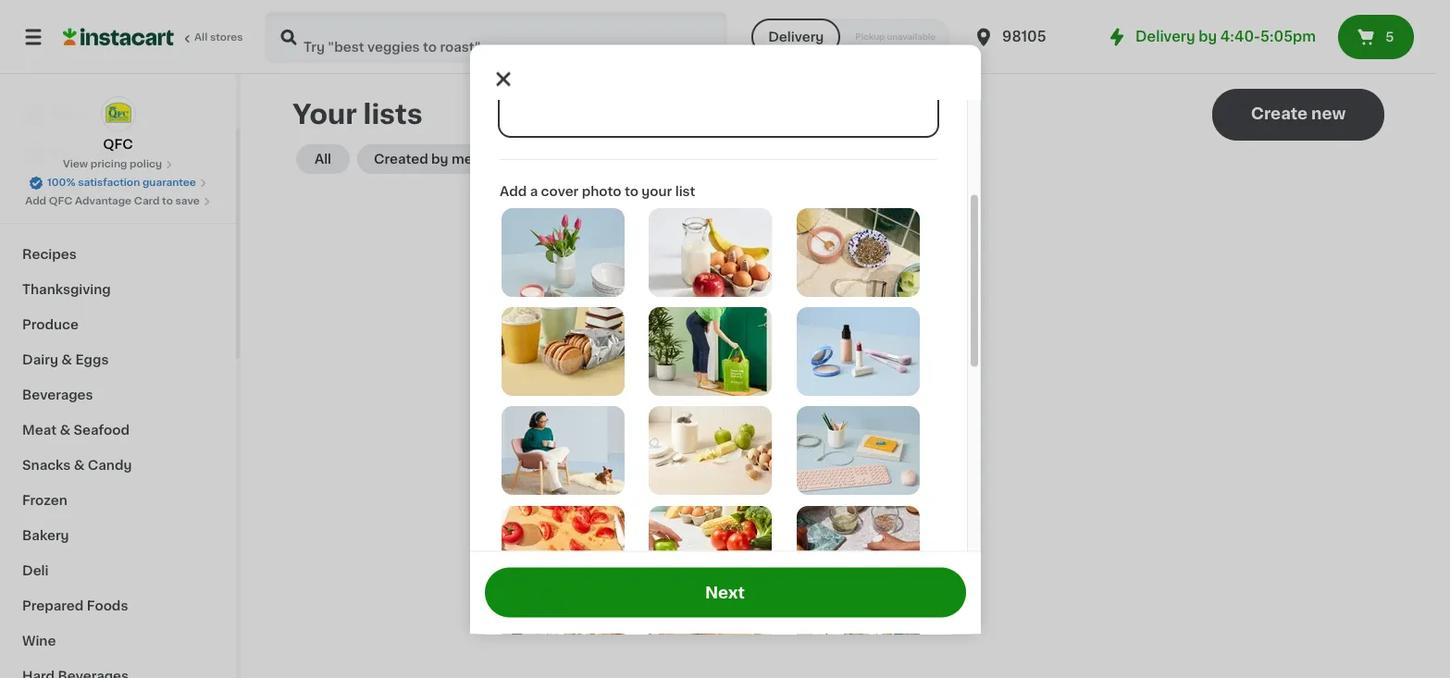 Task type: locate. For each thing, give the bounding box(es) containing it.
& right meat
[[60, 424, 70, 437]]

add up recipes on the left of the page
[[25, 196, 46, 206]]

snacks
[[22, 459, 71, 472]]

all left stores
[[194, 32, 208, 43]]

wine
[[22, 635, 56, 648]]

1 horizontal spatial lists
[[726, 405, 757, 418]]

shop
[[52, 108, 86, 121]]

created by me button
[[357, 144, 490, 174]]

to inside the list_add_items 'dialog'
[[624, 185, 638, 198]]

created
[[374, 153, 428, 166]]

lists inside no lists yet lists you create will be saved here.
[[726, 405, 757, 418]]

1 horizontal spatial create
[[1252, 106, 1308, 121]]

a for add
[[530, 185, 538, 198]]

add
[[500, 185, 527, 198], [25, 196, 46, 206]]

produce link
[[11, 307, 225, 343]]

lists up will
[[820, 384, 854, 399]]

me
[[452, 153, 473, 166]]

cover
[[541, 185, 579, 198]]

add for add a cover photo to your list
[[500, 185, 527, 198]]

0 horizontal spatial add
[[25, 196, 46, 206]]

a keyboard, mouse, notebook, cup of pencils, wire cable. image
[[797, 407, 920, 496]]

by left 4:40-
[[1199, 30, 1218, 44]]

delivery inside button
[[769, 31, 824, 44]]

1 horizontal spatial lists
[[820, 384, 854, 399]]

None search field
[[265, 11, 728, 63]]

all stores
[[194, 32, 243, 43]]

next
[[706, 586, 745, 600]]

2 vertical spatial &
[[74, 459, 85, 472]]

1 horizontal spatial by
[[1199, 30, 1218, 44]]

create down create on the right of the page
[[790, 445, 846, 460]]

0 horizontal spatial lists
[[52, 182, 84, 195]]

a small white vase of pink tulips, a stack of 3 white bowls, and a rolled napkin. image
[[501, 208, 625, 297]]

0 horizontal spatial by
[[432, 153, 449, 166]]

your lists
[[293, 101, 423, 128]]

create
[[1252, 106, 1308, 121], [790, 445, 846, 460]]

a inside 'dialog'
[[530, 185, 538, 198]]

1 vertical spatial by
[[432, 153, 449, 166]]

to down guarantee
[[162, 196, 173, 206]]

thanksgiving link
[[11, 272, 225, 307]]

guarantee
[[143, 178, 196, 188]]

deli link
[[11, 554, 225, 589]]

0 vertical spatial a
[[530, 185, 538, 198]]

0 vertical spatial create
[[1252, 106, 1308, 121]]

1 horizontal spatial add
[[500, 185, 527, 198]]

1 horizontal spatial all
[[315, 153, 332, 166]]

buy it again link
[[11, 133, 225, 170]]

instacart logo image
[[63, 26, 174, 48]]

lists left you
[[726, 405, 757, 418]]

qfc up the view pricing policy link
[[103, 138, 133, 151]]

qfc link
[[100, 96, 136, 154]]

no
[[793, 384, 817, 399]]

0 horizontal spatial list
[[675, 185, 695, 198]]

service type group
[[752, 19, 951, 56]]

100% satisfaction guarantee button
[[29, 172, 207, 191]]

lists
[[52, 182, 84, 195], [726, 405, 757, 418]]

all for all stores
[[194, 32, 208, 43]]

0 horizontal spatial a
[[530, 185, 538, 198]]

be
[[857, 405, 874, 418]]

1 vertical spatial qfc
[[49, 196, 73, 206]]

qfc down 100%
[[49, 196, 73, 206]]

list inside 'dialog'
[[675, 185, 695, 198]]

you
[[760, 405, 785, 418]]

all down your
[[315, 153, 332, 166]]

view pricing policy link
[[63, 157, 173, 172]]

98105
[[1003, 30, 1047, 44]]

0 vertical spatial list
[[675, 185, 695, 198]]

0 vertical spatial &
[[61, 354, 72, 367]]

a bar of chocolate cut in half, a yellow pint of white ice cream, a green pint of white ice cream, an open pack of cookies, and a stack of ice cream sandwiches. image
[[501, 308, 625, 397]]

0 vertical spatial lists
[[364, 101, 423, 128]]

lists up created
[[364, 101, 423, 128]]

0 horizontal spatial create
[[790, 445, 846, 460]]

yet
[[858, 384, 884, 399]]

all
[[194, 32, 208, 43], [315, 153, 332, 166]]

eggs
[[75, 354, 109, 367]]

pressed powder, foundation, lip stick, and makeup brushes. image
[[797, 308, 920, 397]]

0 horizontal spatial all
[[194, 32, 208, 43]]

to for your
[[624, 185, 638, 198]]

a down will
[[849, 445, 859, 460]]

all inside button
[[315, 153, 332, 166]]

by
[[1199, 30, 1218, 44], [432, 153, 449, 166]]

dairy & eggs
[[22, 354, 109, 367]]

add inside 'dialog'
[[500, 185, 527, 198]]

add left cover
[[500, 185, 527, 198]]

1 horizontal spatial a
[[849, 445, 859, 460]]

0 vertical spatial qfc
[[103, 138, 133, 151]]

1 vertical spatial a
[[849, 445, 859, 460]]

view pricing policy
[[63, 159, 162, 169]]

save
[[176, 196, 200, 206]]

pricing
[[90, 159, 127, 169]]

by left me
[[432, 153, 449, 166]]

your
[[641, 185, 672, 198]]

0 horizontal spatial to
[[162, 196, 173, 206]]

98105 button
[[973, 11, 1084, 63]]

list
[[675, 185, 695, 198], [863, 445, 887, 460]]

it
[[81, 145, 90, 158]]

meat & seafood
[[22, 424, 130, 437]]

create inside button
[[1252, 106, 1308, 121]]

1 vertical spatial lists
[[726, 405, 757, 418]]

0 horizontal spatial delivery
[[769, 31, 824, 44]]

0 vertical spatial all
[[194, 32, 208, 43]]

1 vertical spatial lists
[[820, 384, 854, 399]]

an shopper setting a bag of groceries down at someone's door. image
[[649, 308, 772, 397]]

lists
[[364, 101, 423, 128], [820, 384, 854, 399]]

5
[[1386, 31, 1395, 44]]

0 vertical spatial by
[[1199, 30, 1218, 44]]

bakery
[[22, 530, 69, 543]]

create for create new
[[1252, 106, 1308, 121]]

0 horizontal spatial qfc
[[49, 196, 73, 206]]

delivery for delivery by 4:40-5:05pm
[[1136, 30, 1196, 44]]

prepared foods link
[[11, 589, 225, 624]]

1 horizontal spatial qfc
[[103, 138, 133, 151]]

0 horizontal spatial lists
[[364, 101, 423, 128]]

create a list link
[[790, 443, 887, 463]]

1 vertical spatial all
[[315, 153, 332, 166]]

qfc
[[103, 138, 133, 151], [49, 196, 73, 206]]

to left your
[[624, 185, 638, 198]]

create left new
[[1252, 106, 1308, 121]]

delivery
[[1136, 30, 1196, 44], [769, 31, 824, 44]]

a left cover
[[530, 185, 538, 198]]

a person touching an apple, a banana, a bunch of tomatoes, and an assortment of other vegetables on a counter. image
[[649, 507, 772, 596]]

list down be at the right of the page
[[863, 445, 887, 460]]

next button
[[485, 568, 966, 618]]

lists for your
[[364, 101, 423, 128]]

1 vertical spatial &
[[60, 424, 70, 437]]

& left the candy
[[74, 459, 85, 472]]

meat
[[22, 424, 57, 437]]

lists inside no lists yet lists you create will be saved here.
[[820, 384, 854, 399]]

1 horizontal spatial to
[[624, 185, 638, 198]]

1 horizontal spatial delivery
[[1136, 30, 1196, 44]]

& left the eggs in the bottom of the page
[[61, 354, 72, 367]]

1 vertical spatial create
[[790, 445, 846, 460]]

a
[[530, 185, 538, 198], [849, 445, 859, 460]]

lists down view
[[52, 182, 84, 195]]

a woman sitting on a chair wearing headphones holding a drink in her hand with a small brown dog on the floor by her side. image
[[501, 407, 625, 496]]

1 horizontal spatial list
[[863, 445, 887, 460]]

delivery for delivery
[[769, 31, 824, 44]]

foods
[[87, 600, 128, 613]]

produce
[[22, 319, 79, 331]]

list right your
[[675, 185, 695, 198]]

again
[[94, 145, 130, 158]]

&
[[61, 354, 72, 367], [60, 424, 70, 437], [74, 459, 85, 472]]

frozen
[[22, 494, 67, 507]]

100% satisfaction guarantee
[[47, 178, 196, 188]]

by inside button
[[432, 153, 449, 166]]

prepared foods
[[22, 600, 128, 613]]

& for meat
[[60, 424, 70, 437]]



Task type: vqa. For each thing, say whether or not it's contained in the screenshot.
Buy it again
yes



Task type: describe. For each thing, give the bounding box(es) containing it.
will
[[833, 405, 854, 418]]

create new
[[1252, 106, 1347, 121]]

1 vertical spatial list
[[863, 445, 887, 460]]

add a cover photo to your list
[[500, 185, 695, 198]]

& for snacks
[[74, 459, 85, 472]]

5:05pm
[[1261, 30, 1317, 44]]

a jar of flour, a stick of sliced butter, 3 granny smith apples, a carton of 7 eggs. image
[[649, 407, 772, 496]]

your
[[293, 101, 357, 128]]

stores
[[210, 32, 243, 43]]

meat & seafood link
[[11, 413, 225, 448]]

delivery by 4:40-5:05pm
[[1136, 30, 1317, 44]]

qfc logo image
[[100, 96, 136, 131]]

all for all
[[315, 153, 332, 166]]

advantage
[[75, 196, 132, 206]]

recipes
[[22, 248, 77, 261]]

by for delivery
[[1199, 30, 1218, 44]]

buy it again
[[52, 145, 130, 158]]

card
[[134, 196, 160, 206]]

beverages link
[[11, 378, 225, 413]]

5 button
[[1339, 15, 1415, 59]]

beverages
[[22, 389, 93, 402]]

lists link
[[11, 170, 225, 207]]

new
[[1312, 106, 1347, 121]]

snacks & candy link
[[11, 448, 225, 483]]

create
[[788, 405, 830, 418]]

create a list
[[790, 445, 887, 460]]

a for create
[[849, 445, 859, 460]]

wine link
[[11, 624, 225, 659]]

photo
[[582, 185, 621, 198]]

dairy
[[22, 354, 58, 367]]

all button
[[296, 144, 350, 174]]

deli
[[22, 565, 49, 578]]

thanksgiving
[[22, 283, 111, 296]]

lists for no
[[820, 384, 854, 399]]

bakery link
[[11, 519, 225, 554]]

all stores link
[[63, 11, 244, 63]]

dairy & eggs link
[[11, 343, 225, 378]]

a wooden cutting board and knife, and a few sliced tomatoes and two whole tomatoes. image
[[501, 507, 625, 596]]

add qfc advantage card to save
[[25, 196, 200, 206]]

saved
[[877, 405, 916, 418]]

create new button
[[1213, 89, 1385, 141]]

snacks & candy
[[22, 459, 132, 472]]

& for dairy
[[61, 354, 72, 367]]

candy
[[88, 459, 132, 472]]

to for save
[[162, 196, 173, 206]]

a person with white painted nails grinding some spices with a mortar and pestle. image
[[797, 507, 920, 596]]

seafood
[[74, 424, 130, 437]]

here.
[[919, 405, 952, 418]]

prepared
[[22, 600, 84, 613]]

100%
[[47, 178, 75, 188]]

shop link
[[11, 96, 225, 133]]

a bulb of garlic, a bowl of salt, a bowl of pepper, a bowl of cut celery. image
[[797, 208, 920, 297]]

add for add qfc advantage card to save
[[25, 196, 46, 206]]

frozen link
[[11, 483, 225, 519]]

an apple, a small pitcher of milk, a banana, and a carton of 6 eggs. image
[[649, 208, 772, 297]]

view
[[63, 159, 88, 169]]

create for create a list
[[790, 445, 846, 460]]

delivery button
[[752, 19, 841, 56]]

recipes link
[[11, 237, 225, 272]]

no lists yet lists you create will be saved here.
[[726, 384, 952, 418]]

by for created
[[432, 153, 449, 166]]

list_add_items dialog
[[470, 0, 981, 679]]

created by me
[[374, 153, 473, 166]]

add qfc advantage card to save link
[[25, 194, 211, 209]]

0 vertical spatial lists
[[52, 182, 84, 195]]

delivery by 4:40-5:05pm link
[[1107, 26, 1317, 48]]

4:40-
[[1221, 30, 1261, 44]]

buy
[[52, 145, 78, 158]]

policy
[[130, 159, 162, 169]]

satisfaction
[[78, 178, 140, 188]]



